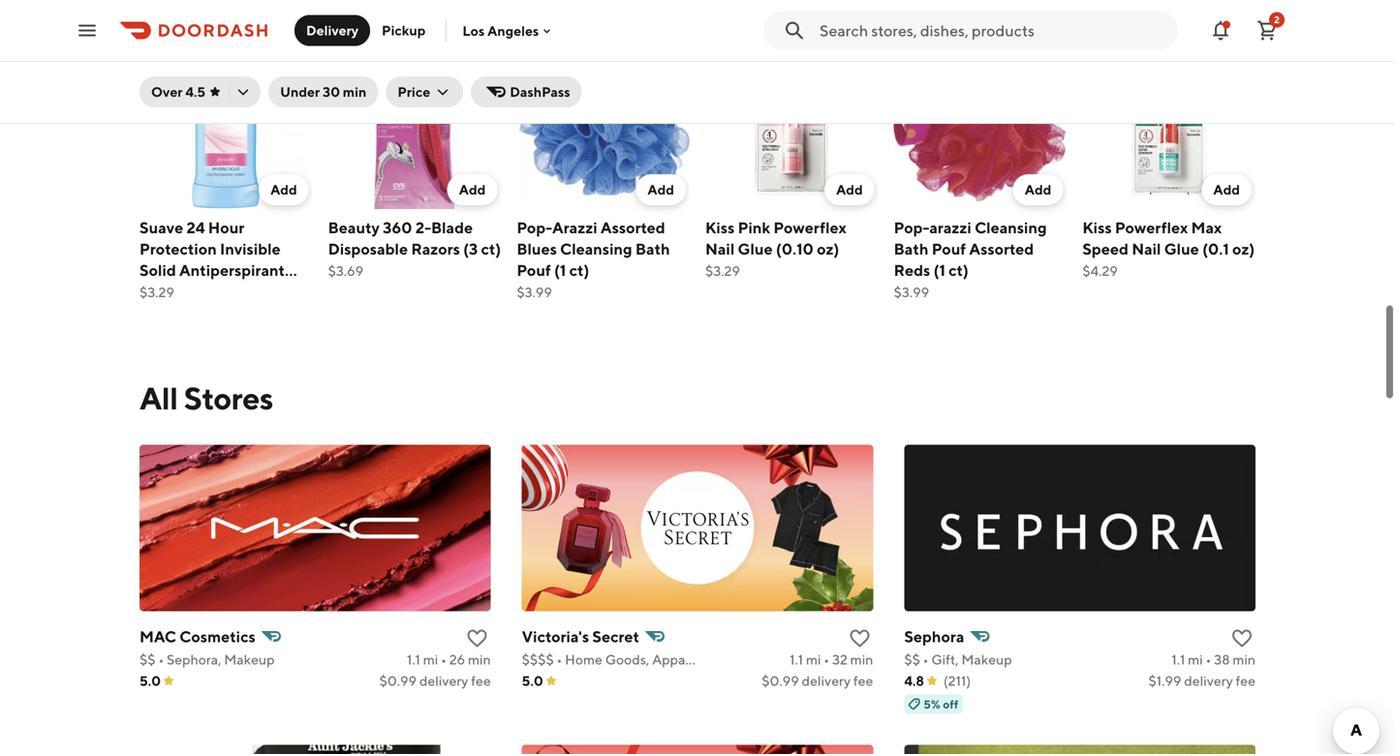 Task type: vqa. For each thing, say whether or not it's contained in the screenshot.


Task type: locate. For each thing, give the bounding box(es) containing it.
kiss inside kiss powerflex max speed nail glue (0.1 oz) $4.29
[[1083, 219, 1112, 237]]

hour
[[208, 219, 244, 237]]

(1 right the reds
[[934, 261, 946, 280]]

under
[[280, 84, 320, 100]]

1 horizontal spatial oz)
[[817, 240, 840, 258]]

1.1 up '$1.99'
[[1172, 652, 1186, 668]]

2-
[[416, 219, 431, 237]]

1 horizontal spatial pouf
[[932, 240, 966, 258]]

mi left "26"
[[423, 652, 438, 668]]

1 vertical spatial assorted
[[969, 240, 1034, 258]]

$3.99 for reds
[[894, 284, 930, 300]]

mac
[[140, 628, 176, 646]]

mi up $1.99 delivery fee
[[1188, 652, 1203, 668]]

suave 24 hour protection invisible solid antiperspirant deodorant powder (2.6 oz) image
[[140, 36, 313, 209]]

click to add this store to your saved list image for victoria's secret
[[848, 627, 872, 651]]

min inside button
[[343, 84, 367, 100]]

0 vertical spatial $3.29
[[705, 263, 740, 279]]

1 fee from the left
[[471, 673, 491, 689]]

pop- for arazzi
[[894, 219, 930, 237]]

0 horizontal spatial $0.99
[[379, 673, 417, 689]]

$3.29 inside kiss pink powerflex nail glue (0.10 oz) $3.29
[[705, 263, 740, 279]]

1 horizontal spatial $$
[[904, 652, 920, 668]]

glue down "max"
[[1165, 240, 1200, 258]]

$0.99 delivery fee down 1.1 mi • 32 min
[[762, 673, 873, 689]]

add for kiss powerflex max speed nail glue (0.1 oz)
[[1214, 182, 1240, 198]]

1 (1 from the left
[[554, 261, 566, 280]]

(3
[[463, 240, 478, 258]]

$$ up the 4.8
[[904, 652, 920, 668]]

5 add from the left
[[1025, 182, 1052, 198]]

0 horizontal spatial powerflex
[[774, 219, 847, 237]]

kiss
[[705, 219, 735, 237], [1083, 219, 1112, 237]]

0 horizontal spatial pop-
[[517, 219, 552, 237]]

1 $3.99 from the left
[[517, 284, 552, 300]]

0 horizontal spatial ct)
[[481, 240, 501, 258]]

3 fee from the left
[[1236, 673, 1256, 689]]

powerflex inside kiss powerflex max speed nail glue (0.1 oz) $4.29
[[1115, 219, 1188, 237]]

makeup up (211)
[[962, 652, 1012, 668]]

0 horizontal spatial 1.1
[[407, 652, 421, 668]]

pop-
[[517, 219, 552, 237], [894, 219, 930, 237]]

protection
[[140, 240, 217, 258]]

min right "26"
[[468, 652, 491, 668]]

2 powerflex from the left
[[1115, 219, 1188, 237]]

0 horizontal spatial mi
[[423, 652, 438, 668]]

0 horizontal spatial (1
[[554, 261, 566, 280]]

$0.99
[[379, 673, 417, 689], [762, 673, 799, 689]]

under 30 min
[[280, 84, 367, 100]]

2 horizontal spatial delivery
[[1184, 673, 1233, 689]]

bath inside pop-arazzi cleansing bath pouf assorted reds (1 ct) $3.99
[[894, 240, 929, 258]]

$3.99 down the reds
[[894, 284, 930, 300]]

powerflex
[[774, 219, 847, 237], [1115, 219, 1188, 237]]

pouf down blues
[[517, 261, 551, 280]]

kiss pink powerflex nail glue (0.10 oz) $3.29
[[705, 219, 847, 279]]

fee for cosmetics
[[471, 673, 491, 689]]

1 horizontal spatial fee
[[854, 673, 873, 689]]

2 horizontal spatial 1.1
[[1172, 652, 1186, 668]]

off
[[943, 698, 959, 712]]

pouf down arazzi
[[932, 240, 966, 258]]

delivery
[[419, 673, 468, 689], [802, 673, 851, 689], [1184, 673, 1233, 689]]

ct) inside pop-arazzi cleansing bath pouf assorted reds (1 ct) $3.99
[[949, 261, 969, 280]]

oz) inside kiss powerflex max speed nail glue (0.1 oz) $4.29
[[1233, 240, 1255, 258]]

1 horizontal spatial mi
[[806, 652, 821, 668]]

click to add this store to your saved list image
[[466, 627, 489, 651], [848, 627, 872, 651]]

1 5.0 from the left
[[140, 673, 161, 689]]

cosmetics
[[180, 628, 256, 646]]

nail inside kiss powerflex max speed nail glue (0.1 oz) $4.29
[[1132, 240, 1161, 258]]

1.1 left "26"
[[407, 652, 421, 668]]

assorted down arazzi
[[969, 240, 1034, 258]]

click to add this store to your saved list image up 1.1 mi • 32 min
[[848, 627, 872, 651]]

1.1 mi • 38 min
[[1172, 652, 1256, 668]]

fee
[[471, 673, 491, 689], [854, 673, 873, 689], [1236, 673, 1256, 689]]

assorted
[[601, 219, 665, 237], [969, 240, 1034, 258]]

delivery down 1.1 mi • 26 min
[[419, 673, 468, 689]]

1 nail from the left
[[705, 240, 735, 258]]

glue inside kiss powerflex max speed nail glue (0.1 oz) $4.29
[[1165, 240, 1200, 258]]

min right the 30
[[343, 84, 367, 100]]

1 horizontal spatial delivery
[[802, 673, 851, 689]]

1 vertical spatial cleansing
[[560, 240, 632, 258]]

1 horizontal spatial $0.99 delivery fee
[[762, 673, 873, 689]]

pop- inside pop-arazzi assorted blues cleansing bath pouf (1 ct) $3.99
[[517, 219, 552, 237]]

0 horizontal spatial pouf
[[517, 261, 551, 280]]

oz) right (0.1
[[1233, 240, 1255, 258]]

add for pop-arazzi cleansing bath pouf assorted reds (1 ct)
[[1025, 182, 1052, 198]]

2 pop- from the left
[[894, 219, 930, 237]]

1 horizontal spatial powerflex
[[1115, 219, 1188, 237]]

click to add this store to your saved list image for mac cosmetics
[[466, 627, 489, 651]]

solid
[[140, 261, 176, 280]]

over
[[151, 84, 183, 100]]

0 horizontal spatial $$
[[140, 652, 156, 668]]

1 delivery from the left
[[419, 673, 468, 689]]

1 horizontal spatial kiss
[[1083, 219, 1112, 237]]

2
[[1274, 14, 1280, 25]]

4 add from the left
[[836, 182, 863, 198]]

0 horizontal spatial $0.99 delivery fee
[[379, 673, 491, 689]]

• left gift,
[[923, 652, 929, 668]]

makeup for mac cosmetics
[[224, 652, 275, 668]]

bath
[[636, 240, 670, 258], [894, 240, 929, 258]]

0 horizontal spatial fee
[[471, 673, 491, 689]]

0 horizontal spatial makeup
[[224, 652, 275, 668]]

max
[[1192, 219, 1222, 237]]

powerflex up the 'speed'
[[1115, 219, 1188, 237]]

ct) inside the beauty 360 2-blade disposable razors (3 ct) $3.69
[[481, 240, 501, 258]]

0 vertical spatial pouf
[[932, 240, 966, 258]]

angeles
[[488, 23, 539, 39]]

add for pop-arazzi assorted blues cleansing bath pouf (1 ct)
[[648, 182, 674, 198]]

(1 down blues
[[554, 261, 566, 280]]

nail inside kiss pink powerflex nail glue (0.10 oz) $3.29
[[705, 240, 735, 258]]

mi
[[423, 652, 438, 668], [806, 652, 821, 668], [1188, 652, 1203, 668]]

$3.99 for pouf
[[517, 284, 552, 300]]

2 1.1 from the left
[[790, 652, 804, 668]]

assorted right arazzi
[[601, 219, 665, 237]]

(1 inside pop-arazzi assorted blues cleansing bath pouf (1 ct) $3.99
[[554, 261, 566, 280]]

$3.29 down pink
[[705, 263, 740, 279]]

3 delivery from the left
[[1184, 673, 1233, 689]]

min
[[343, 84, 367, 100], [468, 652, 491, 668], [851, 652, 873, 668], [1233, 652, 1256, 668]]

0 horizontal spatial 5.0
[[140, 673, 161, 689]]

1 vertical spatial pouf
[[517, 261, 551, 280]]

suave
[[140, 219, 183, 237]]

$4.29
[[1083, 263, 1118, 279]]

los angeles
[[463, 23, 539, 39]]

1 horizontal spatial click to add this store to your saved list image
[[848, 627, 872, 651]]

1 horizontal spatial 5.0
[[522, 673, 543, 689]]

add for beauty 360 2-blade disposable razors (3 ct)
[[459, 182, 486, 198]]

1 $$ from the left
[[140, 652, 156, 668]]

mi for cosmetics
[[423, 652, 438, 668]]

0 vertical spatial cleansing
[[975, 219, 1047, 237]]

pop-arazzi assorted blues cleansing bath pouf (1 ct) image
[[517, 36, 690, 209]]

bath inside pop-arazzi assorted blues cleansing bath pouf (1 ct) $3.99
[[636, 240, 670, 258]]

2 makeup from the left
[[962, 652, 1012, 668]]

1 add from the left
[[270, 182, 297, 198]]

5.0
[[140, 673, 161, 689], [522, 673, 543, 689]]

6 add from the left
[[1214, 182, 1240, 198]]

delivery down 1.1 mi • 32 min
[[802, 673, 851, 689]]

kiss powerflex max speed nail glue (0.1 oz) image
[[1083, 36, 1256, 209]]

makeup
[[224, 652, 275, 668], [962, 652, 1012, 668]]

2 $$ from the left
[[904, 652, 920, 668]]

2 horizontal spatial ct)
[[949, 261, 969, 280]]

2 $0.99 from the left
[[762, 673, 799, 689]]

0 vertical spatial assorted
[[601, 219, 665, 237]]

$$ • gift, makeup
[[904, 652, 1012, 668]]

0 horizontal spatial cleansing
[[560, 240, 632, 258]]

0 horizontal spatial click to add this store to your saved list image
[[466, 627, 489, 651]]

$0.99 down 1.1 mi • 32 min
[[762, 673, 799, 689]]

2 horizontal spatial mi
[[1188, 652, 1203, 668]]

secret
[[592, 628, 640, 646]]

1 horizontal spatial ct)
[[569, 261, 589, 280]]

nail left (0.10
[[705, 240, 735, 258]]

oz) inside suave 24 hour protection invisible solid antiperspirant deodorant powder (2.6 oz)
[[140, 304, 162, 322]]

5.0 for mac cosmetics
[[140, 673, 161, 689]]

mi left 32
[[806, 652, 821, 668]]

0 horizontal spatial oz)
[[140, 304, 162, 322]]

over 4.5 button
[[140, 77, 261, 108]]

1 horizontal spatial bath
[[894, 240, 929, 258]]

32
[[832, 652, 848, 668]]

assorted inside pop-arazzi cleansing bath pouf assorted reds (1 ct) $3.99
[[969, 240, 1034, 258]]

•
[[158, 652, 164, 668], [441, 652, 447, 668], [557, 652, 562, 668], [824, 652, 830, 668], [923, 652, 929, 668], [1206, 652, 1212, 668]]

30
[[323, 84, 340, 100]]

ct) inside pop-arazzi assorted blues cleansing bath pouf (1 ct) $3.99
[[569, 261, 589, 280]]

1 pop- from the left
[[517, 219, 552, 237]]

los angeles button
[[463, 23, 555, 39]]

arazzi
[[552, 219, 598, 237]]

pouf
[[932, 240, 966, 258], [517, 261, 551, 280]]

pop- up the reds
[[894, 219, 930, 237]]

click to add this store to your saved list image up 1.1 mi • 26 min
[[466, 627, 489, 651]]

1 kiss from the left
[[705, 219, 735, 237]]

pop- up blues
[[517, 219, 552, 237]]

0 horizontal spatial bath
[[636, 240, 670, 258]]

beauty
[[328, 219, 380, 237]]

0 horizontal spatial assorted
[[601, 219, 665, 237]]

• left "26"
[[441, 652, 447, 668]]

apparel
[[652, 652, 701, 668]]

$3.99 inside pop-arazzi assorted blues cleansing bath pouf (1 ct) $3.99
[[517, 284, 552, 300]]

• right $$$$
[[557, 652, 562, 668]]

• down mac
[[158, 652, 164, 668]]

delivery button
[[295, 15, 370, 46]]

oz) down deodorant
[[140, 304, 162, 322]]

makeup down the cosmetics
[[224, 652, 275, 668]]

oz)
[[817, 240, 840, 258], [1233, 240, 1255, 258], [140, 304, 162, 322]]

5.0 for victoria's secret
[[522, 673, 543, 689]]

(1
[[554, 261, 566, 280], [934, 261, 946, 280]]

1 bath from the left
[[636, 240, 670, 258]]

1 horizontal spatial assorted
[[969, 240, 1034, 258]]

$0.99 down 1.1 mi • 26 min
[[379, 673, 417, 689]]

home
[[565, 652, 603, 668]]

pop- inside pop-arazzi cleansing bath pouf assorted reds (1 ct) $3.99
[[894, 219, 930, 237]]

2 glue from the left
[[1165, 240, 1200, 258]]

min right 32
[[851, 652, 873, 668]]

$0.99 delivery fee down 1.1 mi • 26 min
[[379, 673, 491, 689]]

5.0 down $$$$
[[522, 673, 543, 689]]

1 horizontal spatial $0.99
[[762, 673, 799, 689]]

• left 32
[[824, 652, 830, 668]]

2 5.0 from the left
[[522, 673, 543, 689]]

$0.99 delivery fee
[[379, 673, 491, 689], [762, 673, 873, 689]]

1 mi from the left
[[423, 652, 438, 668]]

2 delivery from the left
[[802, 673, 851, 689]]

goods,
[[605, 652, 650, 668]]

oz) right (0.10
[[817, 240, 840, 258]]

1 horizontal spatial makeup
[[962, 652, 1012, 668]]

(1 for pouf
[[554, 261, 566, 280]]

2 nail from the left
[[1132, 240, 1161, 258]]

2 mi from the left
[[806, 652, 821, 668]]

• left 38
[[1206, 652, 1212, 668]]

2 (1 from the left
[[934, 261, 946, 280]]

2 bath from the left
[[894, 240, 929, 258]]

1 $0.99 from the left
[[379, 673, 417, 689]]

0 horizontal spatial kiss
[[705, 219, 735, 237]]

1 powerflex from the left
[[774, 219, 847, 237]]

3 1.1 from the left
[[1172, 652, 1186, 668]]

1 horizontal spatial $3.99
[[894, 284, 930, 300]]

1 1.1 from the left
[[407, 652, 421, 668]]

kiss up the 'speed'
[[1083, 219, 1112, 237]]

0 horizontal spatial $3.99
[[517, 284, 552, 300]]

1 vertical spatial $3.29
[[140, 284, 174, 300]]

$$ down mac
[[140, 652, 156, 668]]

1 makeup from the left
[[224, 652, 275, 668]]

Store search: begin typing to search for stores available on DoorDash text field
[[820, 20, 1167, 41]]

kiss inside kiss pink powerflex nail glue (0.10 oz) $3.29
[[705, 219, 735, 237]]

fee down 1.1 mi • 38 min
[[1236, 673, 1256, 689]]

sephora,
[[167, 652, 221, 668]]

deodorant
[[140, 282, 218, 301]]

delivery down 1.1 mi • 38 min
[[1184, 673, 1233, 689]]

nail right the 'speed'
[[1132, 240, 1161, 258]]

1 horizontal spatial nail
[[1132, 240, 1161, 258]]

1 horizontal spatial glue
[[1165, 240, 1200, 258]]

2 kiss from the left
[[1083, 219, 1112, 237]]

cleansing down arazzi
[[560, 240, 632, 258]]

click to add this store to your saved list image
[[1231, 627, 1254, 651]]

invisible
[[220, 240, 281, 258]]

1 click to add this store to your saved list image from the left
[[466, 627, 489, 651]]

1.1 mi • 26 min
[[407, 652, 491, 668]]

cleansing right arazzi
[[975, 219, 1047, 237]]

2 $3.99 from the left
[[894, 284, 930, 300]]

$3.99 inside pop-arazzi cleansing bath pouf assorted reds (1 ct) $3.99
[[894, 284, 930, 300]]

1 horizontal spatial $3.29
[[705, 263, 740, 279]]

5.0 down mac
[[140, 673, 161, 689]]

add button
[[259, 174, 309, 205], [259, 174, 309, 205], [447, 174, 497, 205], [447, 174, 497, 205], [636, 174, 686, 205], [636, 174, 686, 205], [825, 174, 875, 205], [825, 174, 875, 205], [1013, 174, 1063, 205], [1013, 174, 1063, 205], [1202, 174, 1252, 205], [1202, 174, 1252, 205]]

$3.99 down blues
[[517, 284, 552, 300]]

1 • from the left
[[158, 652, 164, 668]]

0 horizontal spatial glue
[[738, 240, 773, 258]]

add
[[270, 182, 297, 198], [459, 182, 486, 198], [648, 182, 674, 198], [836, 182, 863, 198], [1025, 182, 1052, 198], [1214, 182, 1240, 198]]

$3.29 down solid
[[140, 284, 174, 300]]

2 add from the left
[[459, 182, 486, 198]]

min down click to add this store to your saved list image
[[1233, 652, 1256, 668]]

2 click to add this store to your saved list image from the left
[[848, 627, 872, 651]]

$3.29
[[705, 263, 740, 279], [140, 284, 174, 300]]

1 horizontal spatial 1.1
[[790, 652, 804, 668]]

powerflex up (0.10
[[774, 219, 847, 237]]

glue down pink
[[738, 240, 773, 258]]

under 30 min button
[[269, 77, 378, 108]]

(1 inside pop-arazzi cleansing bath pouf assorted reds (1 ct) $3.99
[[934, 261, 946, 280]]

2 fee from the left
[[854, 673, 873, 689]]

1 horizontal spatial (1
[[934, 261, 946, 280]]

1 horizontal spatial pop-
[[894, 219, 930, 237]]

kiss left pink
[[705, 219, 735, 237]]

0 horizontal spatial nail
[[705, 240, 735, 258]]

3 add from the left
[[648, 182, 674, 198]]

powerflex inside kiss pink powerflex nail glue (0.10 oz) $3.29
[[774, 219, 847, 237]]

speed
[[1083, 240, 1129, 258]]

$$$$ • home goods, apparel
[[522, 652, 701, 668]]

38
[[1214, 652, 1230, 668]]

min for mac cosmetics
[[468, 652, 491, 668]]

2 horizontal spatial oz)
[[1233, 240, 1255, 258]]

pop- for arazzi
[[517, 219, 552, 237]]

1 horizontal spatial cleansing
[[975, 219, 1047, 237]]

3 • from the left
[[557, 652, 562, 668]]

all
[[140, 380, 178, 417]]

nail
[[705, 240, 735, 258], [1132, 240, 1161, 258]]

suave 24 hour protection invisible solid antiperspirant deodorant powder (2.6 oz)
[[140, 219, 308, 322]]

2 • from the left
[[441, 652, 447, 668]]

1 glue from the left
[[738, 240, 773, 258]]

fee down 1.1 mi • 26 min
[[471, 673, 491, 689]]

antiperspirant
[[179, 261, 285, 280]]

2 $0.99 delivery fee from the left
[[762, 673, 873, 689]]

1.1 left 32
[[790, 652, 804, 668]]

glue
[[738, 240, 773, 258], [1165, 240, 1200, 258]]

1 $0.99 delivery fee from the left
[[379, 673, 491, 689]]

$$
[[140, 652, 156, 668], [904, 652, 920, 668]]

2 horizontal spatial fee
[[1236, 673, 1256, 689]]

0 horizontal spatial delivery
[[419, 673, 468, 689]]

$3.99
[[517, 284, 552, 300], [894, 284, 930, 300]]

fee down 1.1 mi • 32 min
[[854, 673, 873, 689]]

4.5
[[185, 84, 206, 100]]



Task type: describe. For each thing, give the bounding box(es) containing it.
0 horizontal spatial $3.29
[[140, 284, 174, 300]]

reds
[[894, 261, 931, 280]]

kiss powerflex max speed nail glue (0.1 oz) $4.29
[[1083, 219, 1255, 279]]

beauty 360 2-blade disposable razors (3 ct) image
[[328, 36, 501, 209]]

ct) for bath
[[949, 261, 969, 280]]

victoria's secret
[[522, 628, 640, 646]]

$$ • sephora, makeup
[[140, 652, 275, 668]]

26
[[449, 652, 465, 668]]

1.1 for secret
[[790, 652, 804, 668]]

kiss for kiss pink powerflex nail glue (0.10 oz)
[[705, 219, 735, 237]]

pouf inside pop-arazzi assorted blues cleansing bath pouf (1 ct) $3.99
[[517, 261, 551, 280]]

oz) inside kiss pink powerflex nail glue (0.10 oz) $3.29
[[817, 240, 840, 258]]

delivery for secret
[[802, 673, 851, 689]]

$1.99 delivery fee
[[1149, 673, 1256, 689]]

4 • from the left
[[824, 652, 830, 668]]

5% off
[[924, 698, 959, 712]]

1 items, open order cart image
[[1256, 19, 1279, 42]]

powder
[[221, 282, 276, 301]]

min for victoria's secret
[[851, 652, 873, 668]]

(0.10
[[776, 240, 814, 258]]

4.8
[[904, 673, 924, 689]]

$0.99 for mac cosmetics
[[379, 673, 417, 689]]

360
[[383, 219, 412, 237]]

fee for secret
[[854, 673, 873, 689]]

arazzi
[[930, 219, 972, 237]]

3 mi from the left
[[1188, 652, 1203, 668]]

assorted inside pop-arazzi assorted blues cleansing bath pouf (1 ct) $3.99
[[601, 219, 665, 237]]

pink
[[738, 219, 771, 237]]

mac cosmetics
[[140, 628, 256, 646]]

kiss for kiss powerflex max speed nail glue (0.1 oz)
[[1083, 219, 1112, 237]]

pop-arazzi assorted blues cleansing bath pouf (1 ct) $3.99
[[517, 219, 670, 300]]

open menu image
[[76, 19, 99, 42]]

1.1 mi • 32 min
[[790, 652, 873, 668]]

$$$$
[[522, 652, 554, 668]]

dashpass button
[[471, 77, 582, 108]]

$$ for mac cosmetics
[[140, 652, 156, 668]]

glue inside kiss pink powerflex nail glue (0.10 oz) $3.29
[[738, 240, 773, 258]]

price button
[[386, 77, 463, 108]]

5%
[[924, 698, 941, 712]]

24
[[187, 219, 205, 237]]

dashpass
[[510, 84, 570, 100]]

5 • from the left
[[923, 652, 929, 668]]

(2.6
[[279, 282, 308, 301]]

over 4.5
[[151, 84, 206, 100]]

$0.99 for victoria's secret
[[762, 673, 799, 689]]

(1 for reds
[[934, 261, 946, 280]]

pickup button
[[370, 15, 437, 46]]

price
[[398, 84, 430, 100]]

2 button
[[1248, 11, 1287, 50]]

6 • from the left
[[1206, 652, 1212, 668]]

add for kiss pink powerflex nail glue (0.10 oz)
[[836, 182, 863, 198]]

min for sephora
[[1233, 652, 1256, 668]]

blade
[[431, 219, 473, 237]]

(211)
[[944, 673, 971, 689]]

pop-arazzi cleansing bath pouf assorted reds (1 ct) $3.99
[[894, 219, 1047, 300]]

blues
[[517, 240, 557, 258]]

delivery
[[306, 22, 359, 38]]

pouf inside pop-arazzi cleansing bath pouf assorted reds (1 ct) $3.99
[[932, 240, 966, 258]]

sephora
[[904, 628, 965, 646]]

razors
[[411, 240, 460, 258]]

beauty 360 2-blade disposable razors (3 ct) $3.69
[[328, 219, 501, 279]]

makeup for sephora
[[962, 652, 1012, 668]]

$1.99
[[1149, 673, 1182, 689]]

$$ for sephora
[[904, 652, 920, 668]]

disposable
[[328, 240, 408, 258]]

$0.99 delivery fee for mac cosmetics
[[379, 673, 491, 689]]

add for suave 24 hour protection invisible solid antiperspirant deodorant powder (2.6 oz)
[[270, 182, 297, 198]]

$3.69
[[328, 263, 364, 279]]

kiss pink powerflex nail glue (0.10 oz) image
[[705, 36, 879, 209]]

delivery for cosmetics
[[419, 673, 468, 689]]

(0.1
[[1203, 240, 1229, 258]]

notification bell image
[[1209, 19, 1233, 42]]

cleansing inside pop-arazzi assorted blues cleansing bath pouf (1 ct) $3.99
[[560, 240, 632, 258]]

los
[[463, 23, 485, 39]]

pickup
[[382, 22, 426, 38]]

1.1 for cosmetics
[[407, 652, 421, 668]]

cleansing inside pop-arazzi cleansing bath pouf assorted reds (1 ct) $3.99
[[975, 219, 1047, 237]]

all stores
[[140, 380, 273, 417]]

ct) for blues
[[569, 261, 589, 280]]

mi for secret
[[806, 652, 821, 668]]

victoria's
[[522, 628, 589, 646]]

stores
[[184, 380, 273, 417]]

gift,
[[932, 652, 959, 668]]

$0.99 delivery fee for victoria's secret
[[762, 673, 873, 689]]

pop-arazzi cleansing bath pouf assorted reds (1 ct) image
[[894, 36, 1067, 209]]



